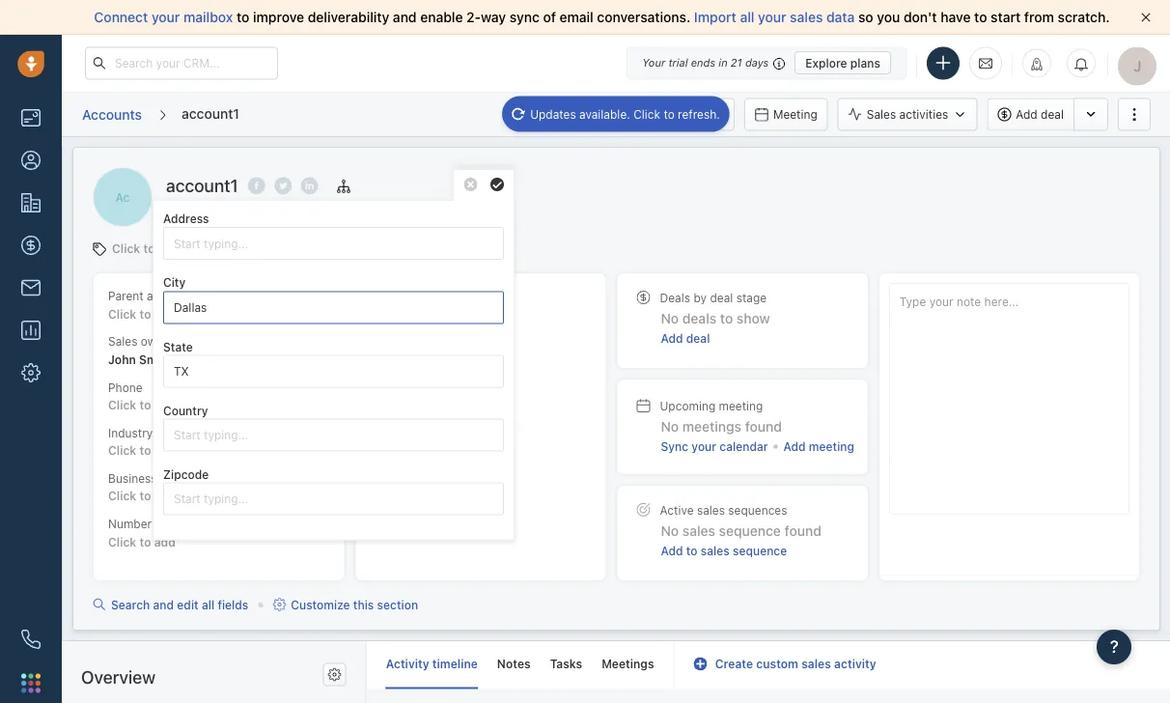 Task type: describe. For each thing, give the bounding box(es) containing it.
enable
[[420, 9, 463, 25]]

click to add
[[370, 351, 438, 364]]

1 vertical spatial sequence
[[733, 544, 787, 557]]

tags
[[183, 241, 208, 255]]

updates
[[530, 107, 576, 121]]

sales left data
[[790, 9, 823, 25]]

add inside industry type click to add
[[154, 444, 176, 457]]

to left tags
[[143, 241, 155, 255]]

add inside parent account click to add
[[154, 307, 176, 321]]

add inside phone click to add
[[154, 398, 176, 412]]

email
[[560, 9, 594, 25]]

improve
[[253, 9, 304, 25]]

industry
[[108, 426, 153, 439]]

to inside no deals to show add deal
[[721, 310, 733, 326]]

sync your calendar link
[[661, 438, 768, 455]]

facebook circled image
[[248, 175, 265, 196]]

to inside number of employees click to add
[[140, 535, 151, 549]]

0 horizontal spatial activity
[[397, 469, 436, 483]]

tasks
[[550, 657, 583, 671]]

type for business type click to add
[[160, 471, 184, 485]]

sales down active sales sequences
[[701, 544, 730, 557]]

time
[[455, 378, 479, 392]]

click inside business type click to add
[[108, 489, 136, 503]]

1 vertical spatial deal
[[710, 291, 733, 304]]

business type click to add
[[108, 471, 184, 503]]

1 - from the left
[[370, 442, 376, 455]]

search and edit all fields
[[111, 598, 249, 611]]

last for last activity type
[[370, 469, 393, 483]]

available.
[[580, 107, 631, 121]]

click down 0 on the top left
[[370, 351, 399, 364]]

add to sales sequence link
[[661, 542, 787, 561]]

address
[[163, 212, 209, 226]]

task
[[699, 108, 724, 121]]

sales for sales activities
[[867, 108, 897, 121]]

deals by deal stage
[[660, 291, 767, 304]]

number
[[108, 517, 152, 531]]

data
[[827, 9, 855, 25]]

sales right 'active'
[[697, 503, 725, 517]]

sales right custom
[[802, 657, 832, 671]]

phone element
[[12, 620, 50, 659]]

add inside add deal button
[[1016, 108, 1038, 121]]

add inside the add meeting link
[[784, 440, 806, 453]]

no deals to show add deal
[[661, 310, 771, 345]]

to left start
[[975, 9, 988, 25]]

2 horizontal spatial your
[[758, 9, 787, 25]]

accounts link
[[81, 99, 143, 130]]

in
[[719, 57, 728, 69]]

from
[[1025, 9, 1055, 25]]

active
[[660, 503, 694, 517]]

add meeting
[[784, 440, 855, 453]]

last contacted time
[[370, 378, 479, 392]]

phone image
[[21, 630, 41, 649]]

close image
[[1142, 13, 1151, 22]]

add meeting link
[[784, 438, 855, 455]]

add inside no sales sequence found add to sales sequence
[[661, 544, 683, 557]]

click inside industry type click to add
[[108, 444, 136, 457]]

2-
[[467, 9, 481, 25]]

found inside no sales sequence found add to sales sequence
[[785, 523, 822, 539]]

no for no sales sequence found add to sales sequence
[[661, 523, 679, 539]]

activity timeline
[[386, 657, 478, 671]]

upcoming meeting
[[660, 399, 763, 412]]

to inside parent account click to add
[[140, 307, 151, 321]]

0 vertical spatial and
[[393, 9, 417, 25]]

type down time at the bottom left of the page
[[440, 469, 464, 483]]

0
[[384, 303, 394, 322]]

meeting for add meeting
[[809, 440, 855, 453]]

21
[[731, 57, 743, 69]]

contacted
[[397, 378, 452, 392]]

import all your sales data link
[[694, 9, 859, 25]]

0 horizontal spatial and
[[153, 598, 174, 611]]

State text field
[[163, 355, 504, 388]]

twitter circled image
[[275, 175, 292, 196]]

0 vertical spatial account1
[[182, 105, 240, 121]]

to inside business type click to add
[[140, 489, 151, 503]]

updates available. click to refresh.
[[530, 107, 720, 121]]

search and edit all fields link
[[93, 596, 249, 613]]

call
[[610, 108, 630, 121]]

sequences
[[729, 503, 788, 517]]

your
[[643, 57, 666, 69]]

your for calendar
[[692, 440, 717, 453]]

activities
[[900, 108, 949, 121]]

call log button
[[581, 98, 661, 131]]

phone click to add
[[108, 380, 176, 412]]

type for industry type click to add
[[156, 426, 180, 439]]

add inside no deals to show add deal
[[661, 331, 683, 345]]

plans
[[851, 56, 881, 70]]

to inside no sales sequence found add to sales sequence
[[687, 544, 698, 557]]

employees
[[169, 517, 228, 531]]

edit
[[177, 598, 199, 611]]

add deal button
[[987, 98, 1074, 131]]

zipcode
[[163, 468, 209, 481]]

1 vertical spatial account1
[[166, 175, 238, 196]]

$
[[370, 303, 380, 322]]

1 horizontal spatial activity
[[835, 657, 877, 671]]

fields
[[218, 598, 249, 611]]

linkedin circled image
[[301, 175, 318, 196]]

to right the mailbox
[[237, 9, 250, 25]]

industry type click to add
[[108, 426, 180, 457]]

parent
[[108, 289, 144, 303]]

by
[[694, 291, 707, 304]]

task button
[[670, 98, 735, 131]]

last for last contacted time
[[370, 378, 393, 392]]

no sales sequence found add to sales sequence
[[661, 523, 822, 557]]

what's new image
[[1031, 57, 1044, 71]]

customize
[[291, 598, 350, 611]]

no for no meetings found
[[661, 418, 679, 434]]

0 vertical spatial all
[[740, 9, 755, 25]]

deals
[[660, 291, 691, 304]]

add deal
[[1016, 108, 1065, 121]]

Zipcode text field
[[163, 483, 504, 516]]

to up contacted
[[402, 351, 413, 364]]

click inside parent account click to add
[[108, 307, 136, 321]]

active sales sequences
[[660, 503, 788, 517]]

upcoming
[[660, 399, 716, 412]]

add up last contacted time
[[416, 351, 438, 364]]

days
[[746, 57, 769, 69]]

timeline
[[433, 657, 478, 671]]

you
[[877, 9, 901, 25]]

explore plans
[[806, 56, 881, 70]]

click up parent at the top of the page
[[112, 241, 140, 255]]



Task type: locate. For each thing, give the bounding box(es) containing it.
meeting right "calendar" on the right bottom of page
[[809, 440, 855, 453]]

1 horizontal spatial found
[[785, 523, 822, 539]]

customize this section
[[291, 598, 418, 611]]

sales inside the sales owner john smith
[[108, 335, 138, 348]]

deliverability
[[308, 9, 390, 25]]

add down employees
[[154, 535, 176, 549]]

no down deals
[[661, 310, 679, 326]]

owner
[[141, 335, 174, 348]]

activity
[[386, 657, 430, 671]]

send email image
[[980, 55, 993, 71]]

mng settings image
[[328, 668, 342, 681]]

updates available. click to refresh. link
[[502, 96, 730, 132]]

1 vertical spatial all
[[202, 598, 215, 611]]

your left the mailbox
[[152, 9, 180, 25]]

click down number
[[108, 535, 136, 549]]

business
[[108, 471, 157, 485]]

section
[[377, 598, 418, 611]]

deal down deals
[[687, 331, 710, 345]]

0 vertical spatial meeting
[[719, 399, 763, 412]]

2 vertical spatial no
[[661, 523, 679, 539]]

add up industry type click to add
[[154, 398, 176, 412]]

add down account
[[154, 307, 176, 321]]

to
[[237, 9, 250, 25], [975, 9, 988, 25], [664, 107, 675, 121], [143, 241, 155, 255], [140, 307, 151, 321], [721, 310, 733, 326], [402, 351, 413, 364], [140, 398, 151, 412], [140, 444, 151, 457], [140, 489, 151, 503], [140, 535, 151, 549], [687, 544, 698, 557]]

john
[[108, 353, 136, 366]]

custom
[[757, 657, 799, 671]]

notes
[[497, 657, 531, 671]]

1 vertical spatial of
[[155, 517, 166, 531]]

1 vertical spatial and
[[153, 598, 174, 611]]

scratch.
[[1058, 9, 1110, 25]]

click down business
[[108, 489, 136, 503]]

connect your mailbox to improve deliverability and enable 2-way sync of email conversations. import all your sales data so you don't have to start from scratch.
[[94, 9, 1110, 25]]

have
[[941, 9, 971, 25]]

your up days
[[758, 9, 787, 25]]

Address text field
[[163, 227, 504, 260]]

search
[[111, 598, 150, 611]]

no inside no deals to show add deal
[[661, 310, 679, 326]]

to down "deals by deal stage"
[[721, 310, 733, 326]]

account1 down search your crm... text field
[[182, 105, 240, 121]]

annual revenue $ 0
[[370, 289, 454, 322]]

0 horizontal spatial found
[[745, 418, 782, 434]]

accounts
[[82, 106, 142, 122]]

3 no from the top
[[661, 523, 679, 539]]

click
[[634, 107, 661, 121], [112, 241, 140, 255], [108, 307, 136, 321], [370, 351, 399, 364], [108, 398, 136, 412], [108, 444, 136, 457], [108, 489, 136, 503], [108, 535, 136, 549]]

to down business
[[140, 489, 151, 503]]

last down --
[[370, 469, 393, 483]]

deal inside button
[[1041, 108, 1065, 121]]

all right import
[[740, 9, 755, 25]]

0 horizontal spatial all
[[202, 598, 215, 611]]

found
[[745, 418, 782, 434], [785, 523, 822, 539]]

conversations.
[[597, 9, 691, 25]]

revenue
[[411, 289, 454, 303]]

2 - from the left
[[376, 442, 381, 455]]

of inside number of employees click to add
[[155, 517, 166, 531]]

add inside business type click to add
[[154, 489, 176, 503]]

log
[[633, 108, 650, 121]]

country
[[163, 404, 208, 417]]

activity right custom
[[835, 657, 877, 671]]

your trial ends in 21 days
[[643, 57, 769, 69]]

sync your calendar
[[661, 440, 768, 453]]

meeting
[[719, 399, 763, 412], [809, 440, 855, 453]]

1 horizontal spatial sales
[[867, 108, 897, 121]]

no inside no sales sequence found add to sales sequence
[[661, 523, 679, 539]]

so
[[859, 9, 874, 25]]

import
[[694, 9, 737, 25]]

deal inside no deals to show add deal
[[687, 331, 710, 345]]

deal right by
[[710, 291, 733, 304]]

1 horizontal spatial and
[[393, 9, 417, 25]]

meeting for upcoming meeting
[[719, 399, 763, 412]]

ac
[[116, 190, 130, 204]]

no down 'active'
[[661, 523, 679, 539]]

click down industry
[[108, 444, 136, 457]]

sales up john
[[108, 335, 138, 348]]

1 last from the top
[[370, 378, 393, 392]]

click inside number of employees click to add
[[108, 535, 136, 549]]

this
[[353, 598, 374, 611]]

sales left activities
[[867, 108, 897, 121]]

0 vertical spatial sequence
[[719, 523, 781, 539]]

0 vertical spatial last
[[370, 378, 393, 392]]

sales for sales owner john smith
[[108, 335, 138, 348]]

click down phone
[[108, 398, 136, 412]]

calendar
[[720, 440, 768, 453]]

add right "calendar" on the right bottom of page
[[784, 440, 806, 453]]

1 vertical spatial no
[[661, 418, 679, 434]]

no
[[661, 310, 679, 326], [661, 418, 679, 434], [661, 523, 679, 539]]

add down zipcode
[[154, 489, 176, 503]]

click down parent at the top of the page
[[108, 307, 136, 321]]

customize this section link
[[273, 596, 418, 613]]

add
[[1016, 108, 1038, 121], [661, 331, 683, 345], [784, 440, 806, 453], [661, 544, 683, 557]]

your down meetings
[[692, 440, 717, 453]]

click right call
[[634, 107, 661, 121]]

no for no deals to show add deal
[[661, 310, 679, 326]]

1 horizontal spatial of
[[543, 9, 556, 25]]

sync
[[510, 9, 540, 25]]

add down the what's new icon
[[1016, 108, 1038, 121]]

0 horizontal spatial your
[[152, 9, 180, 25]]

activity
[[397, 469, 436, 483], [835, 657, 877, 671]]

explore plans link
[[795, 51, 892, 74]]

1 horizontal spatial meeting
[[809, 440, 855, 453]]

create custom sales activity link
[[694, 657, 877, 671]]

no up sync
[[661, 418, 679, 434]]

smith
[[139, 353, 172, 366]]

all right edit
[[202, 598, 215, 611]]

last down the click to add
[[370, 378, 393, 392]]

type
[[156, 426, 180, 439], [440, 469, 464, 483], [160, 471, 184, 485]]

create
[[716, 657, 754, 671]]

annual
[[370, 289, 408, 303]]

type inside business type click to add
[[160, 471, 184, 485]]

to down parent at the top of the page
[[140, 307, 151, 321]]

to inside industry type click to add
[[140, 444, 151, 457]]

account1 up address
[[166, 175, 238, 196]]

City text field
[[163, 291, 504, 324]]

call log
[[610, 108, 650, 121]]

click inside updates available. click to refresh. link
[[634, 107, 661, 121]]

Country text field
[[163, 419, 504, 452]]

number of employees click to add
[[108, 517, 228, 549]]

add down 'active'
[[661, 544, 683, 557]]

of
[[543, 9, 556, 25], [155, 517, 166, 531]]

and left edit
[[153, 598, 174, 611]]

1 no from the top
[[661, 310, 679, 326]]

found down sequences
[[785, 523, 822, 539]]

refresh.
[[678, 107, 720, 121]]

sales
[[790, 9, 823, 25], [697, 503, 725, 517], [683, 523, 716, 539], [701, 544, 730, 557], [802, 657, 832, 671]]

2 no from the top
[[661, 418, 679, 434]]

--
[[370, 442, 381, 455]]

0 horizontal spatial of
[[155, 517, 166, 531]]

type down country
[[156, 426, 180, 439]]

1 vertical spatial last
[[370, 469, 393, 483]]

Search your CRM... text field
[[85, 47, 278, 80]]

1 horizontal spatial your
[[692, 440, 717, 453]]

connect
[[94, 9, 148, 25]]

and left enable
[[393, 9, 417, 25]]

0 vertical spatial activity
[[397, 469, 436, 483]]

found up "calendar" on the right bottom of page
[[745, 418, 782, 434]]

to down number
[[140, 535, 151, 549]]

meeting button
[[745, 98, 829, 131]]

no meetings found
[[661, 418, 782, 434]]

and
[[393, 9, 417, 25], [153, 598, 174, 611]]

0 vertical spatial no
[[661, 310, 679, 326]]

to down phone
[[140, 398, 151, 412]]

of right sync
[[543, 9, 556, 25]]

0 horizontal spatial sales
[[108, 335, 138, 348]]

last
[[370, 378, 393, 392], [370, 469, 393, 483]]

phone
[[108, 380, 143, 394]]

to right log
[[664, 107, 675, 121]]

0 vertical spatial sales
[[867, 108, 897, 121]]

0 vertical spatial found
[[745, 418, 782, 434]]

overview
[[81, 667, 156, 687]]

0 vertical spatial of
[[543, 9, 556, 25]]

to inside phone click to add
[[140, 398, 151, 412]]

-
[[370, 442, 376, 455], [376, 442, 381, 455]]

meetings
[[683, 418, 742, 434]]

add deal link
[[661, 330, 710, 349]]

your
[[152, 9, 180, 25], [758, 9, 787, 25], [692, 440, 717, 453]]

deal down the what's new icon
[[1041, 108, 1065, 121]]

explore
[[806, 56, 848, 70]]

parent account click to add
[[108, 289, 191, 321]]

sales owner john smith
[[108, 335, 174, 366]]

your for mailbox
[[152, 9, 180, 25]]

meetings
[[602, 657, 655, 671]]

1 vertical spatial sales
[[108, 335, 138, 348]]

to down 'active'
[[687, 544, 698, 557]]

sync
[[661, 440, 689, 453]]

mailbox
[[184, 9, 233, 25]]

meeting up no meetings found
[[719, 399, 763, 412]]

1 horizontal spatial all
[[740, 9, 755, 25]]

freshworks switcher image
[[21, 674, 41, 693]]

click inside phone click to add
[[108, 398, 136, 412]]

of right number
[[155, 517, 166, 531]]

deal
[[1041, 108, 1065, 121], [710, 291, 733, 304], [687, 331, 710, 345]]

type right business
[[160, 471, 184, 485]]

1 vertical spatial meeting
[[809, 440, 855, 453]]

add left tags
[[158, 241, 180, 255]]

add down deals
[[661, 331, 683, 345]]

don't
[[904, 9, 938, 25]]

to down industry
[[140, 444, 151, 457]]

2 vertical spatial deal
[[687, 331, 710, 345]]

deals
[[683, 310, 717, 326]]

add inside number of employees click to add
[[154, 535, 176, 549]]

0 horizontal spatial meeting
[[719, 399, 763, 412]]

add up zipcode
[[154, 444, 176, 457]]

state
[[163, 340, 193, 353]]

way
[[481, 9, 506, 25]]

1 vertical spatial activity
[[835, 657, 877, 671]]

sales
[[867, 108, 897, 121], [108, 335, 138, 348]]

1 vertical spatial found
[[785, 523, 822, 539]]

2 last from the top
[[370, 469, 393, 483]]

sales down 'active'
[[683, 523, 716, 539]]

trial
[[669, 57, 688, 69]]

activity up zipcode text box
[[397, 469, 436, 483]]

ends
[[691, 57, 716, 69]]

start
[[991, 9, 1021, 25]]

0 vertical spatial deal
[[1041, 108, 1065, 121]]

type inside industry type click to add
[[156, 426, 180, 439]]



Task type: vqa. For each thing, say whether or not it's contained in the screenshot.
the account1 to the bottom
yes



